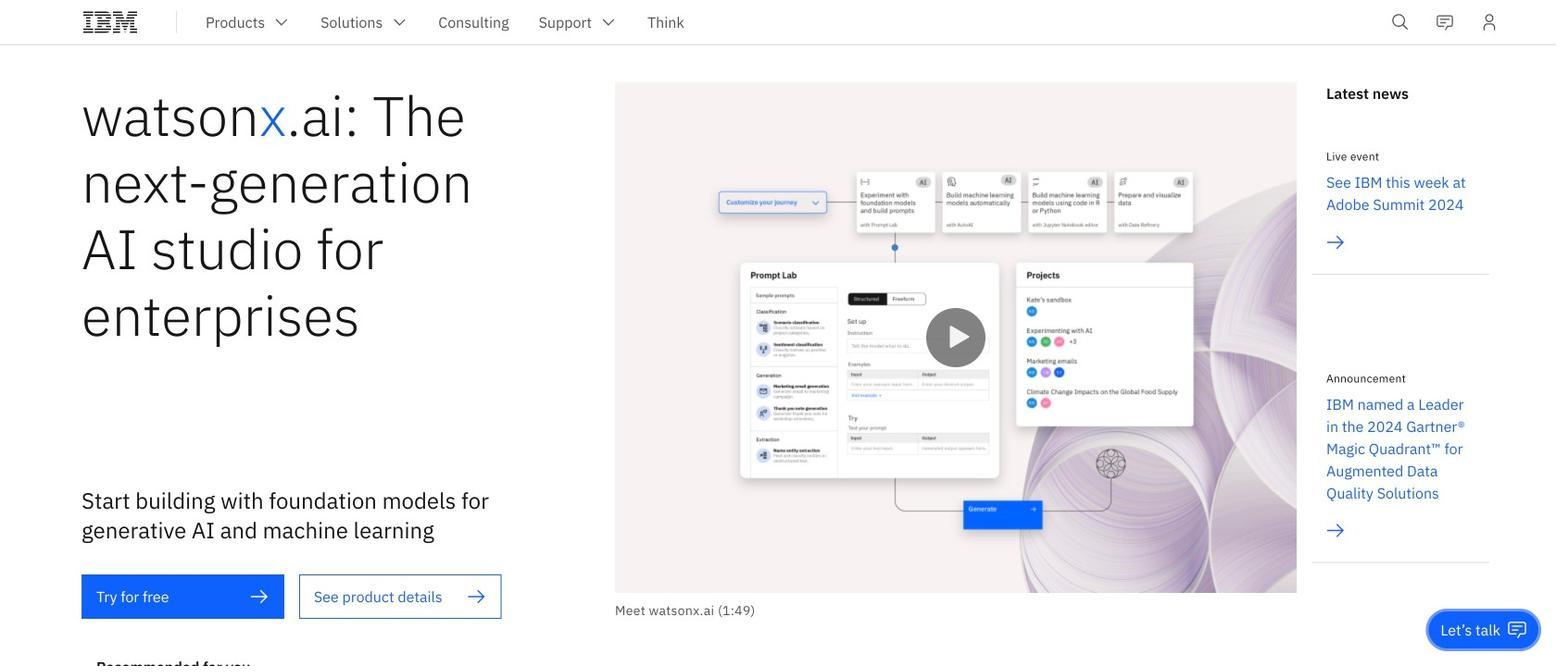 Task type: describe. For each thing, give the bounding box(es) containing it.
let's talk element
[[1441, 621, 1501, 641]]



Task type: vqa. For each thing, say whether or not it's contained in the screenshot.
first Test region from the right
no



